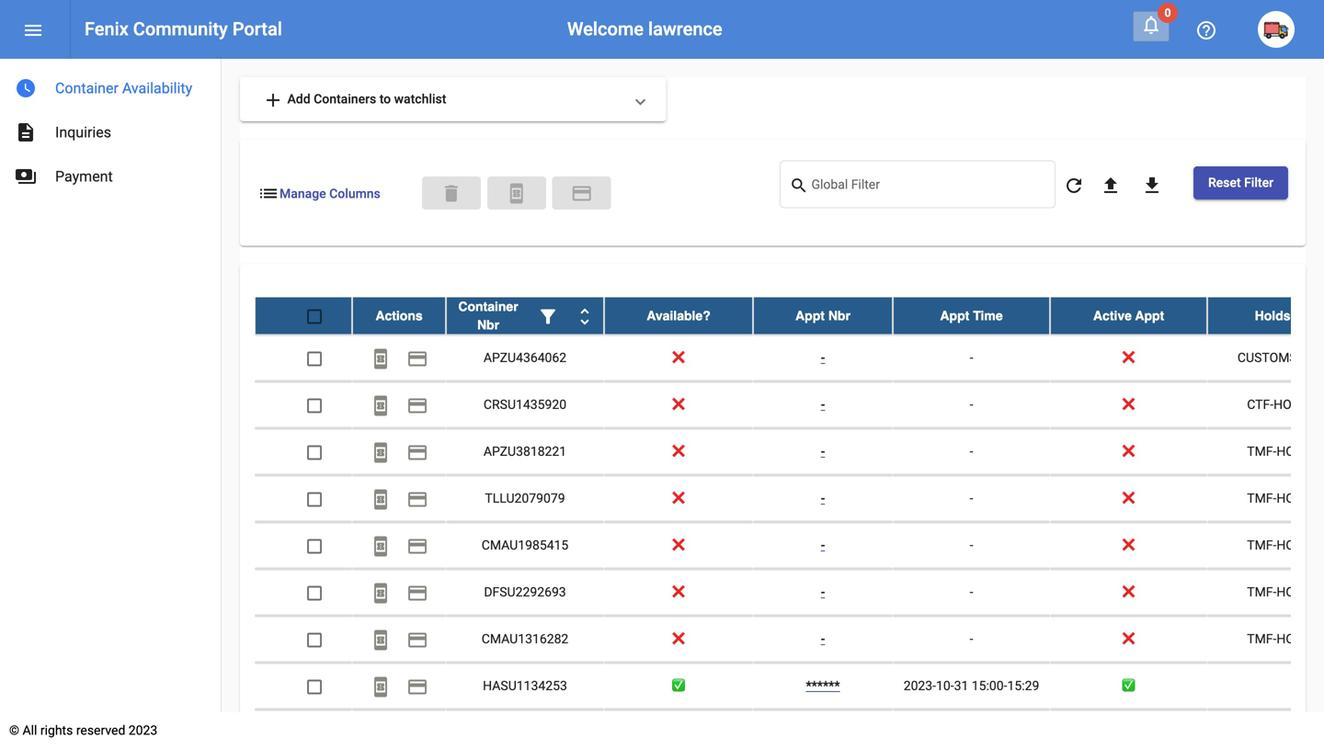 Task type: locate. For each thing, give the bounding box(es) containing it.
no color image for payment button for cmau1316282
[[406, 629, 429, 651]]

4 tmf-hold,ct from the top
[[1247, 585, 1324, 600]]

active
[[1093, 309, 1132, 323]]

refresh
[[1063, 175, 1085, 197]]

row
[[255, 298, 1324, 335], [255, 335, 1324, 382], [255, 382, 1324, 429], [255, 429, 1324, 476], [255, 476, 1324, 523], [255, 523, 1324, 570], [255, 570, 1324, 617], [255, 617, 1324, 664], [255, 664, 1324, 710], [255, 710, 1324, 749]]

no color image for the book_online button associated with cmau1316282
[[370, 629, 392, 651]]

no color image containing notifications_none
[[1140, 14, 1162, 36]]

3 tmf-hold,ct from the top
[[1247, 538, 1324, 553]]

- link
[[821, 350, 825, 366], [821, 397, 825, 413], [821, 444, 825, 459], [821, 491, 825, 506], [821, 538, 825, 553], [821, 585, 825, 600], [821, 632, 825, 647]]

no color image inside refresh button
[[1063, 175, 1085, 197]]

tmf-hold,ct for tllu2079079
[[1247, 491, 1324, 506]]

2 ✅ from the left
[[1122, 679, 1135, 694]]

navigation containing watch_later
[[0, 59, 221, 199]]

2 tmf- from the top
[[1247, 491, 1277, 506]]

rights
[[40, 723, 73, 738]]

2 - link from the top
[[821, 397, 825, 413]]

payment
[[571, 183, 593, 205], [406, 348, 429, 370], [406, 395, 429, 417], [406, 442, 429, 464], [406, 489, 429, 511], [406, 536, 429, 558], [406, 582, 429, 605], [406, 629, 429, 651], [406, 676, 429, 698]]

nbr
[[828, 309, 851, 323], [477, 318, 499, 332]]

1 appt from the left
[[796, 309, 825, 323]]

tllu2079079
[[485, 491, 565, 506]]

book_online button
[[487, 176, 546, 209], [362, 340, 399, 377], [362, 387, 399, 424], [362, 434, 399, 470], [362, 481, 399, 517], [362, 527, 399, 564], [362, 574, 399, 611], [362, 621, 399, 658], [362, 668, 399, 705]]

5 tmf-hold,ct from the top
[[1247, 632, 1324, 647]]

cell inside row
[[1208, 664, 1324, 710]]

customs,bl
[[1238, 350, 1315, 366]]

hold,tm
[[1274, 397, 1324, 413]]

no color image inside filter_alt popup button
[[537, 306, 559, 328]]

2 hold,ct from the top
[[1277, 491, 1324, 506]]

notifications_none
[[1140, 14, 1162, 36]]

nbr inside container nbr
[[477, 318, 499, 332]]

container left filter_alt popup button
[[458, 299, 518, 314]]

dfsu2292693
[[484, 585, 566, 600]]

book_online for crsu1435920
[[370, 395, 392, 417]]

10-
[[936, 679, 954, 694]]

container availability
[[55, 80, 192, 97]]

no color image containing filter_alt
[[537, 306, 559, 328]]

tmf- for tllu2079079
[[1247, 491, 1277, 506]]

tmf-hold,ct for cmau1316282
[[1247, 632, 1324, 647]]

no color image for payment button for tllu2079079
[[406, 489, 429, 511]]

no color image containing unfold_more
[[574, 306, 596, 328]]

-
[[821, 350, 825, 366], [970, 350, 973, 366], [821, 397, 825, 413], [970, 397, 973, 413], [821, 444, 825, 459], [970, 444, 973, 459], [821, 491, 825, 506], [970, 491, 973, 506], [821, 538, 825, 553], [970, 538, 973, 553], [821, 585, 825, 600], [970, 585, 973, 600], [821, 632, 825, 647], [970, 632, 973, 647]]

crsu1435920
[[484, 397, 567, 413]]

1 tmf-hold,ct from the top
[[1247, 444, 1324, 459]]

book_online for apzu4364062
[[370, 348, 392, 370]]

tmf-hold,ct for cmau1985415
[[1247, 538, 1324, 553]]

file_download
[[1141, 175, 1163, 197]]

add add containers to watchlist
[[262, 89, 446, 111]]

container for availability
[[55, 80, 119, 97]]

container inside row
[[458, 299, 518, 314]]

10 row from the top
[[255, 710, 1324, 749]]

❌
[[672, 350, 685, 366], [1122, 350, 1135, 366], [672, 397, 685, 413], [1122, 397, 1135, 413], [672, 444, 685, 459], [1122, 444, 1135, 459], [672, 491, 685, 506], [1122, 491, 1135, 506], [672, 538, 685, 553], [1122, 538, 1135, 553], [672, 585, 685, 600], [1122, 585, 1135, 600], [672, 632, 685, 647], [1122, 632, 1135, 647]]

l
[[1318, 350, 1324, 366]]

1 row from the top
[[255, 298, 1324, 335]]

delete image
[[440, 183, 462, 205]]

fenix community portal
[[85, 18, 282, 40]]

4 hold,ct from the top
[[1277, 585, 1324, 600]]

no color image containing list
[[257, 183, 280, 205]]

tmf- for apzu3818221
[[1247, 444, 1277, 459]]

0 vertical spatial container
[[55, 80, 119, 97]]

inquiries
[[55, 124, 111, 141]]

manage
[[280, 186, 326, 201]]

tmf- for dfsu2292693
[[1247, 585, 1277, 600]]

container up inquiries
[[55, 80, 119, 97]]

no color image inside unfold_more button
[[574, 306, 596, 328]]

hold,ct for tllu2079079
[[1277, 491, 1324, 506]]

payment for crsu1435920
[[406, 395, 429, 417]]

1 horizontal spatial nbr
[[828, 309, 851, 323]]

7 - link from the top
[[821, 632, 825, 647]]

8 row from the top
[[255, 617, 1324, 664]]

5 tmf- from the top
[[1247, 632, 1277, 647]]

book_online for dfsu2292693
[[370, 582, 392, 605]]

no color image containing watch_later
[[15, 77, 37, 99]]

no color image containing file_upload
[[1100, 175, 1122, 197]]

appt
[[796, 309, 825, 323], [940, 309, 970, 323], [1135, 309, 1164, 323]]

no color image containing menu
[[22, 19, 44, 41]]

6 row from the top
[[255, 523, 1324, 570]]

no color image containing file_download
[[1141, 175, 1163, 197]]

© all rights reserved 2023
[[9, 723, 157, 738]]

portal
[[232, 18, 282, 40]]

help_outline button
[[1188, 11, 1225, 48]]

1 vertical spatial container
[[458, 299, 518, 314]]

no color image for notifications_none popup button at the top right of page
[[1140, 14, 1162, 36]]

no color image inside 'help_outline' popup button
[[1195, 19, 1218, 41]]

appt inside appt nbr column header
[[796, 309, 825, 323]]

3 appt from the left
[[1135, 309, 1164, 323]]

description
[[15, 121, 37, 143]]

2 horizontal spatial appt
[[1135, 309, 1164, 323]]

book_online for cmau1316282
[[370, 629, 392, 651]]

5 hold,ct from the top
[[1277, 632, 1324, 647]]

1 hold,ct from the top
[[1277, 444, 1324, 459]]

payment for dfsu2292693
[[406, 582, 429, 605]]

apzu4364062
[[484, 350, 567, 366]]

payment for cmau1985415
[[406, 536, 429, 558]]

refresh button
[[1056, 166, 1092, 203]]

payment for hasu1134253
[[406, 676, 429, 698]]

column header
[[446, 298, 604, 334]]

tmf- for cmau1985415
[[1247, 538, 1277, 553]]

no color image inside menu button
[[22, 19, 44, 41]]

1 - link from the top
[[821, 350, 825, 366]]

6 - link from the top
[[821, 585, 825, 600]]

help_outline
[[1195, 19, 1218, 41]]

✅
[[672, 679, 685, 694], [1122, 679, 1135, 694]]

no color image for payment button for hasu1134253
[[406, 676, 429, 698]]

appt inside appt time column header
[[940, 309, 970, 323]]

1 horizontal spatial appt
[[940, 309, 970, 323]]

actions
[[376, 309, 423, 323]]

no color image for unfold_more button
[[574, 306, 596, 328]]

reset filter button
[[1194, 166, 1288, 200]]

0 horizontal spatial nbr
[[477, 318, 499, 332]]

0 horizontal spatial appt
[[796, 309, 825, 323]]

hold,ct for dfsu2292693
[[1277, 585, 1324, 600]]

payment button for dfsu2292693
[[399, 574, 436, 611]]

- link for apzu4364062
[[821, 350, 825, 366]]

******
[[806, 679, 840, 694]]

no color image containing refresh
[[1063, 175, 1085, 197]]

no color image inside notifications_none popup button
[[1140, 14, 1162, 36]]

3 hold,ct from the top
[[1277, 538, 1324, 553]]

container
[[55, 80, 119, 97], [458, 299, 518, 314]]

1 horizontal spatial ✅
[[1122, 679, 1135, 694]]

row containing filter_alt
[[255, 298, 1324, 335]]

0 horizontal spatial ✅
[[672, 679, 685, 694]]

book_online button for apzu4364062
[[362, 340, 399, 377]]

filter_alt button
[[530, 298, 566, 334]]

no color image for dfsu2292693's the book_online button
[[370, 582, 392, 605]]

reset filter
[[1208, 175, 1274, 190]]

no color image for tllu2079079 the book_online button
[[370, 489, 392, 511]]

- link for cmau1985415
[[821, 538, 825, 553]]

3 tmf- from the top
[[1247, 538, 1277, 553]]

payment for apzu4364062
[[406, 348, 429, 370]]

appt for appt time
[[940, 309, 970, 323]]

4 tmf- from the top
[[1247, 585, 1277, 600]]

menu button
[[15, 11, 51, 48]]

31
[[954, 679, 969, 694]]

payment button for tllu2079079
[[399, 481, 436, 517]]

add
[[262, 89, 284, 111]]

grid
[[255, 298, 1324, 749]]

tmf-hold,ct
[[1247, 444, 1324, 459], [1247, 491, 1324, 506], [1247, 538, 1324, 553], [1247, 585, 1324, 600], [1247, 632, 1324, 647]]

5 - link from the top
[[821, 538, 825, 553]]

hasu1134253
[[483, 679, 567, 694]]

payment button for apzu4364062
[[399, 340, 436, 377]]

search
[[789, 176, 809, 195]]

no color image inside file_upload button
[[1100, 175, 1122, 197]]

unfold_more
[[574, 306, 596, 328]]

no color image
[[1140, 14, 1162, 36], [22, 19, 44, 41], [15, 77, 37, 99], [15, 121, 37, 143], [15, 166, 37, 188], [1063, 175, 1085, 197], [1100, 175, 1122, 197], [1141, 175, 1163, 197], [789, 175, 811, 197], [506, 183, 528, 205], [571, 183, 593, 205], [537, 306, 559, 328], [574, 306, 596, 328], [370, 348, 392, 370], [406, 348, 429, 370], [406, 442, 429, 464], [370, 489, 392, 511], [370, 536, 392, 558], [370, 582, 392, 605], [370, 629, 392, 651], [406, 629, 429, 651], [370, 676, 392, 698], [406, 676, 429, 698]]

tmf-
[[1247, 444, 1277, 459], [1247, 491, 1277, 506], [1247, 538, 1277, 553], [1247, 585, 1277, 600], [1247, 632, 1277, 647]]

cell
[[1208, 664, 1324, 710], [255, 710, 352, 749], [352, 710, 446, 749], [446, 710, 604, 749], [604, 710, 753, 749], [753, 710, 893, 749], [893, 710, 1050, 749], [1050, 710, 1208, 749], [1208, 710, 1324, 749]]

no color image inside file_download button
[[1141, 175, 1163, 197]]

navigation
[[0, 59, 221, 199]]

holds
[[1255, 309, 1291, 323]]

book_online button for cmau1985415
[[362, 527, 399, 564]]

appt nbr column header
[[753, 298, 893, 334]]

payment button for apzu3818221
[[399, 434, 436, 470]]

book_online
[[506, 183, 528, 205], [370, 348, 392, 370], [370, 395, 392, 417], [370, 442, 392, 464], [370, 489, 392, 511], [370, 536, 392, 558], [370, 582, 392, 605], [370, 629, 392, 651], [370, 676, 392, 698]]

1 tmf- from the top
[[1247, 444, 1277, 459]]

available? column header
[[604, 298, 753, 334]]

no color image for file_download button at right
[[1141, 175, 1163, 197]]

no color image containing payments
[[15, 166, 37, 188]]

active appt column header
[[1050, 298, 1208, 334]]

2 tmf-hold,ct from the top
[[1247, 491, 1324, 506]]

book_online for tllu2079079
[[370, 489, 392, 511]]

2 appt from the left
[[940, 309, 970, 323]]

- link for dfsu2292693
[[821, 585, 825, 600]]

list manage columns
[[257, 183, 381, 205]]

list
[[257, 183, 280, 205]]

no color image for file_upload button
[[1100, 175, 1122, 197]]

add
[[287, 92, 310, 107]]

no color image for payment button for cmau1985415
[[406, 536, 429, 558]]

3 - link from the top
[[821, 444, 825, 459]]

no color image
[[1195, 19, 1218, 41], [262, 89, 284, 111], [257, 183, 280, 205], [370, 395, 392, 417], [406, 395, 429, 417], [370, 442, 392, 464], [406, 489, 429, 511], [406, 536, 429, 558], [406, 582, 429, 605]]

payment button
[[552, 176, 611, 209], [399, 340, 436, 377], [399, 387, 436, 424], [399, 434, 436, 470], [399, 481, 436, 517], [399, 527, 436, 564], [399, 574, 436, 611], [399, 621, 436, 658], [399, 668, 436, 705]]

delete
[[440, 183, 462, 205]]

file_download button
[[1134, 166, 1171, 203]]

payment for apzu3818221
[[406, 442, 429, 464]]

Global Watchlist Filter field
[[811, 181, 1046, 195]]

container nbr
[[458, 299, 518, 332]]

hold,ct
[[1277, 444, 1324, 459], [1277, 491, 1324, 506], [1277, 538, 1324, 553], [1277, 585, 1324, 600], [1277, 632, 1324, 647]]

no color image for hasu1134253's the book_online button
[[370, 676, 392, 698]]

1 horizontal spatial container
[[458, 299, 518, 314]]

payment button for crsu1435920
[[399, 387, 436, 424]]

payment button for cmau1316282
[[399, 621, 436, 658]]

menu
[[22, 19, 44, 41]]

5 row from the top
[[255, 476, 1324, 523]]

4 - link from the top
[[821, 491, 825, 506]]

watchlist
[[394, 92, 446, 107]]

no color image containing help_outline
[[1195, 19, 1218, 41]]

©
[[9, 723, 19, 738]]

customs,bl l
[[1238, 350, 1324, 366]]

lawrence
[[648, 18, 723, 40]]

0 horizontal spatial container
[[55, 80, 119, 97]]



Task type: describe. For each thing, give the bounding box(es) containing it.
payment button for cmau1985415
[[399, 527, 436, 564]]

appt nbr
[[796, 309, 851, 323]]

holds column header
[[1208, 298, 1324, 334]]

nbr for container nbr
[[477, 318, 499, 332]]

2 row from the top
[[255, 335, 1324, 382]]

tmf-hold,ct for dfsu2292693
[[1247, 585, 1324, 600]]

no color image for payment button associated with apzu4364062
[[406, 348, 429, 370]]

community
[[133, 18, 228, 40]]

no color image for the book_online button associated with crsu1435920
[[370, 395, 392, 417]]

1 ✅ from the left
[[672, 679, 685, 694]]

payment for cmau1316282
[[406, 629, 429, 651]]

7 row from the top
[[255, 570, 1324, 617]]

payments
[[15, 166, 37, 188]]

cmau1316282
[[482, 632, 569, 647]]

no color image for cmau1985415 the book_online button
[[370, 536, 392, 558]]

file_upload
[[1100, 175, 1122, 197]]

watch_later
[[15, 77, 37, 99]]

containers
[[314, 92, 376, 107]]

****** link
[[806, 679, 840, 694]]

4 row from the top
[[255, 429, 1324, 476]]

all
[[22, 723, 37, 738]]

grid containing filter_alt
[[255, 298, 1324, 749]]

no color image containing add
[[262, 89, 284, 111]]

notifications_none button
[[1133, 11, 1170, 42]]

welcome lawrence
[[567, 18, 723, 40]]

book_online button for crsu1435920
[[362, 387, 399, 424]]

cmau1985415
[[482, 538, 569, 553]]

- link for tllu2079079
[[821, 491, 825, 506]]

tmf-hold,ct for apzu3818221
[[1247, 444, 1324, 459]]

to
[[380, 92, 391, 107]]

file_upload button
[[1092, 166, 1129, 203]]

hold,ct for cmau1985415
[[1277, 538, 1324, 553]]

15:00-
[[972, 679, 1007, 694]]

hold,ct for cmau1316282
[[1277, 632, 1324, 647]]

book_online button for hasu1134253
[[362, 668, 399, 705]]

container for nbr
[[458, 299, 518, 314]]

book_online for hasu1134253
[[370, 676, 392, 698]]

- link for cmau1316282
[[821, 632, 825, 647]]

nbr for appt nbr
[[828, 309, 851, 323]]

reset
[[1208, 175, 1241, 190]]

available?
[[647, 309, 711, 323]]

2023
[[129, 723, 157, 738]]

no color image for the book_online button for apzu4364062
[[370, 348, 392, 370]]

payment button for hasu1134253
[[399, 668, 436, 705]]

appt inside active appt 'column header'
[[1135, 309, 1164, 323]]

welcome
[[567, 18, 644, 40]]

book_online button for tllu2079079
[[362, 481, 399, 517]]

tmf- for cmau1316282
[[1247, 632, 1277, 647]]

2023-10-31 15:00-15:29
[[904, 679, 1039, 694]]

filter_alt
[[537, 306, 559, 328]]

book_online for cmau1985415
[[370, 536, 392, 558]]

time
[[973, 309, 1003, 323]]

book_online button for dfsu2292693
[[362, 574, 399, 611]]

payment for tllu2079079
[[406, 489, 429, 511]]

15:29
[[1007, 679, 1039, 694]]

9 row from the top
[[255, 664, 1324, 710]]

no color image for filter_alt popup button
[[537, 306, 559, 328]]

no color image for menu button
[[22, 19, 44, 41]]

no color image for dfsu2292693's payment button
[[406, 582, 429, 605]]

2023-
[[904, 679, 936, 694]]

apzu3818221
[[484, 444, 567, 459]]

active appt
[[1093, 309, 1164, 323]]

no color image for refresh button
[[1063, 175, 1085, 197]]

availability
[[122, 80, 192, 97]]

unfold_more button
[[566, 298, 603, 334]]

column header containing filter_alt
[[446, 298, 604, 334]]

- link for crsu1435920
[[821, 397, 825, 413]]

filter
[[1244, 175, 1274, 190]]

delete button
[[422, 176, 481, 209]]

appt time column header
[[893, 298, 1050, 334]]

no color image containing description
[[15, 121, 37, 143]]

columns
[[329, 186, 381, 201]]

book_online button for cmau1316282
[[362, 621, 399, 658]]

no color image for the book_online button corresponding to apzu3818221
[[370, 442, 392, 464]]

no color image for 'help_outline' popup button
[[1195, 19, 1218, 41]]

ctf-
[[1247, 397, 1274, 413]]

payment
[[55, 168, 113, 185]]

appt time
[[940, 309, 1003, 323]]

no color image for crsu1435920's payment button
[[406, 395, 429, 417]]

reserved
[[76, 723, 125, 738]]

book_online for apzu3818221
[[370, 442, 392, 464]]

no color image containing search
[[789, 175, 811, 197]]

actions column header
[[352, 298, 446, 334]]

appt for appt nbr
[[796, 309, 825, 323]]

book_online button for apzu3818221
[[362, 434, 399, 470]]

hold,ct for apzu3818221
[[1277, 444, 1324, 459]]

- link for apzu3818221
[[821, 444, 825, 459]]

no color image for apzu3818221's payment button
[[406, 442, 429, 464]]

fenix
[[85, 18, 129, 40]]

ctf-hold,tm
[[1247, 397, 1324, 413]]

3 row from the top
[[255, 382, 1324, 429]]



Task type: vqa. For each thing, say whether or not it's contained in the screenshot.


